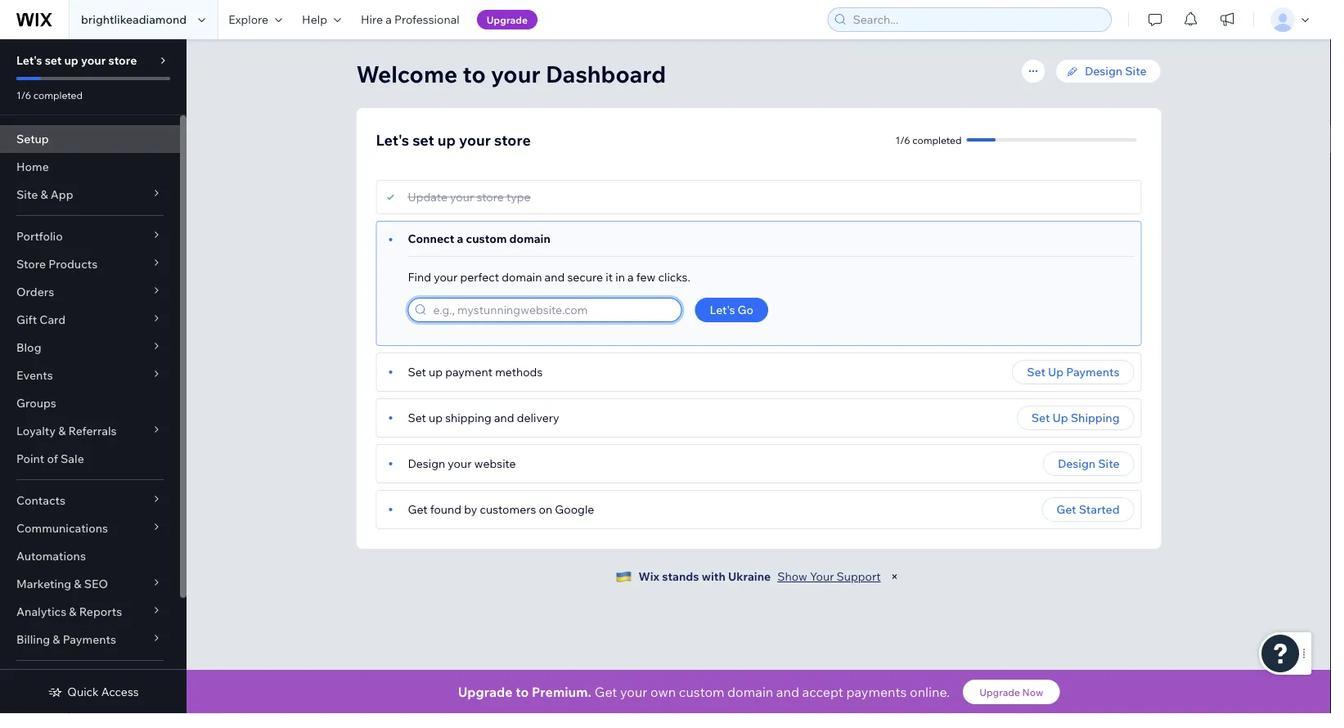 Task type: locate. For each thing, give the bounding box(es) containing it.
set inside button
[[1027, 365, 1045, 379]]

0 horizontal spatial let's
[[16, 53, 42, 67]]

get right premium.
[[595, 684, 617, 700]]

let's set up your store down brightlikeadiamond
[[16, 53, 137, 67]]

to
[[463, 59, 486, 88], [516, 684, 529, 700]]

upgrade up welcome to your dashboard
[[487, 13, 528, 26]]

up for payments
[[1048, 365, 1064, 379]]

0 vertical spatial set
[[45, 53, 62, 67]]

1 vertical spatial set
[[412, 130, 434, 149]]

get
[[408, 502, 428, 517], [1056, 502, 1076, 517], [595, 684, 617, 700]]

0 horizontal spatial site
[[16, 187, 38, 202]]

2 horizontal spatial let's
[[710, 303, 735, 317]]

payments
[[1066, 365, 1120, 379], [63, 632, 116, 647]]

a right the 'hire'
[[386, 12, 392, 27]]

get for get started
[[1056, 502, 1076, 517]]

1 vertical spatial custom
[[679, 684, 724, 700]]

upgrade for upgrade to premium. get your own custom domain and accept payments online.
[[458, 684, 513, 700]]

payments
[[846, 684, 907, 700]]

1 horizontal spatial to
[[516, 684, 529, 700]]

point
[[16, 452, 44, 466]]

and left accept
[[776, 684, 799, 700]]

your down brightlikeadiamond
[[81, 53, 106, 67]]

help
[[302, 12, 327, 27]]

up inside button
[[1048, 365, 1064, 379]]

analytics & reports button
[[0, 598, 180, 626]]

0 vertical spatial custom
[[466, 232, 507, 246]]

design site link
[[1055, 59, 1161, 83]]

2 horizontal spatial site
[[1125, 64, 1147, 78]]

& for loyalty
[[58, 424, 66, 438]]

0 horizontal spatial 1/6
[[16, 89, 31, 101]]

set up payments button
[[1012, 360, 1134, 385]]

up left shipping
[[1053, 411, 1068, 425]]

up left payment
[[429, 365, 443, 379]]

site
[[1125, 64, 1147, 78], [16, 187, 38, 202], [1098, 457, 1120, 471]]

1 horizontal spatial 1/6
[[895, 134, 910, 146]]

& for marketing
[[74, 577, 81, 591]]

set for set up shipping
[[1032, 411, 1050, 425]]

0 vertical spatial 1/6
[[16, 89, 31, 101]]

get left started
[[1056, 502, 1076, 517]]

events
[[16, 368, 53, 382]]

& left the "reports"
[[69, 605, 77, 619]]

1 vertical spatial let's
[[376, 130, 409, 149]]

your right find on the top of the page
[[434, 270, 458, 284]]

set up payments
[[1027, 365, 1120, 379]]

perfect
[[460, 270, 499, 284]]

get started button
[[1042, 497, 1134, 522]]

0 horizontal spatial a
[[386, 12, 392, 27]]

let's set up your store inside "sidebar" element
[[16, 53, 137, 67]]

0 vertical spatial let's set up your store
[[16, 53, 137, 67]]

up inside "sidebar" element
[[64, 53, 78, 67]]

loyalty
[[16, 424, 56, 438]]

& left app
[[40, 187, 48, 202]]

to left premium.
[[516, 684, 529, 700]]

1 vertical spatial 1/6
[[895, 134, 910, 146]]

clicks.
[[658, 270, 690, 284]]

products
[[48, 257, 98, 271]]

set for set up payment methods
[[408, 365, 426, 379]]

1 horizontal spatial 1/6 completed
[[895, 134, 962, 146]]

your inside "sidebar" element
[[81, 53, 106, 67]]

to down upgrade button
[[463, 59, 486, 88]]

set
[[45, 53, 62, 67], [412, 130, 434, 149]]

0 horizontal spatial payments
[[63, 632, 116, 647]]

payments inside billing & payments popup button
[[63, 632, 116, 647]]

wix stands with ukraine show your support
[[638, 569, 881, 584]]

payments up shipping
[[1066, 365, 1120, 379]]

up
[[64, 53, 78, 67], [437, 130, 456, 149], [429, 365, 443, 379], [429, 411, 443, 425]]

up up set up shipping
[[1048, 365, 1064, 379]]

sidebar element
[[0, 39, 187, 714]]

up up setup link
[[64, 53, 78, 67]]

online.
[[910, 684, 950, 700]]

0 horizontal spatial completed
[[33, 89, 83, 101]]

hire a professional link
[[351, 0, 469, 39]]

custom right own
[[679, 684, 724, 700]]

upgrade
[[487, 13, 528, 26], [458, 684, 513, 700], [980, 686, 1020, 698]]

your
[[81, 53, 106, 67], [491, 59, 540, 88], [459, 130, 491, 149], [450, 190, 474, 204], [434, 270, 458, 284], [448, 457, 472, 471], [620, 684, 647, 700]]

design
[[1085, 64, 1123, 78], [408, 457, 445, 471], [1058, 457, 1096, 471]]

upgrade left premium.
[[458, 684, 513, 700]]

0 vertical spatial domain
[[509, 232, 550, 246]]

& inside the site & app popup button
[[40, 187, 48, 202]]

1 vertical spatial domain
[[502, 270, 542, 284]]

& inside billing & payments popup button
[[53, 632, 60, 647]]

0 vertical spatial let's
[[16, 53, 42, 67]]

hire a professional
[[361, 12, 460, 27]]

2 horizontal spatial get
[[1056, 502, 1076, 517]]

up
[[1048, 365, 1064, 379], [1053, 411, 1068, 425]]

1 horizontal spatial payments
[[1066, 365, 1120, 379]]

store inside "sidebar" element
[[108, 53, 137, 67]]

explore
[[228, 12, 268, 27]]

0 vertical spatial site
[[1125, 64, 1147, 78]]

store down brightlikeadiamond
[[108, 53, 137, 67]]

set up shipping and delivery
[[408, 411, 559, 425]]

1 vertical spatial up
[[1053, 411, 1068, 425]]

custom up perfect on the top left
[[466, 232, 507, 246]]

delivery
[[517, 411, 559, 425]]

upgrade for upgrade
[[487, 13, 528, 26]]

2 horizontal spatial and
[[776, 684, 799, 700]]

blog button
[[0, 334, 180, 362]]

shipping
[[445, 411, 492, 425]]

0 horizontal spatial to
[[463, 59, 486, 88]]

let's inside "sidebar" element
[[16, 53, 42, 67]]

your right update
[[450, 190, 474, 204]]

1/6
[[16, 89, 31, 101], [895, 134, 910, 146]]

get for get found by customers on google
[[408, 502, 428, 517]]

point of sale
[[16, 452, 84, 466]]

0 horizontal spatial 1/6 completed
[[16, 89, 83, 101]]

store up type
[[494, 130, 531, 149]]

let's up setup on the top
[[16, 53, 42, 67]]

and left secure
[[545, 270, 565, 284]]

2 vertical spatial site
[[1098, 457, 1120, 471]]

update your store type
[[408, 190, 531, 204]]

set inside "sidebar" element
[[45, 53, 62, 67]]

1 horizontal spatial and
[[545, 270, 565, 284]]

0 vertical spatial 1/6 completed
[[16, 89, 83, 101]]

set up update
[[412, 130, 434, 149]]

your up update your store type
[[459, 130, 491, 149]]

& for analytics
[[69, 605, 77, 619]]

& right "billing"
[[53, 632, 60, 647]]

0 horizontal spatial get
[[408, 502, 428, 517]]

0 vertical spatial and
[[545, 270, 565, 284]]

google
[[555, 502, 594, 517]]

2 vertical spatial let's
[[710, 303, 735, 317]]

few
[[636, 270, 656, 284]]

custom
[[466, 232, 507, 246], [679, 684, 724, 700]]

a right connect
[[457, 232, 463, 246]]

let's
[[16, 53, 42, 67], [376, 130, 409, 149], [710, 303, 735, 317]]

completed inside "sidebar" element
[[33, 89, 83, 101]]

1 vertical spatial to
[[516, 684, 529, 700]]

1 vertical spatial store
[[494, 130, 531, 149]]

your left own
[[620, 684, 647, 700]]

1 horizontal spatial let's set up your store
[[376, 130, 531, 149]]

to for upgrade
[[516, 684, 529, 700]]

ukraine
[[728, 569, 771, 584]]

0 vertical spatial store
[[108, 53, 137, 67]]

connect
[[408, 232, 454, 246]]

let's set up your store up update your store type
[[376, 130, 531, 149]]

2 vertical spatial a
[[628, 270, 634, 284]]

your down upgrade button
[[491, 59, 540, 88]]

access
[[101, 685, 139, 699]]

payments down analytics & reports dropdown button on the bottom
[[63, 632, 116, 647]]

0 horizontal spatial set
[[45, 53, 62, 67]]

& inside analytics & reports dropdown button
[[69, 605, 77, 619]]

& left seo
[[74, 577, 81, 591]]

loyalty & referrals
[[16, 424, 117, 438]]

upgrade to premium. get your own custom domain and accept payments online.
[[458, 684, 950, 700]]

and
[[545, 270, 565, 284], [494, 411, 514, 425], [776, 684, 799, 700]]

0 horizontal spatial let's set up your store
[[16, 53, 137, 67]]

0 vertical spatial to
[[463, 59, 486, 88]]

up inside button
[[1053, 411, 1068, 425]]

home link
[[0, 153, 180, 181]]

1 vertical spatial site
[[16, 187, 38, 202]]

2 vertical spatial domain
[[727, 684, 773, 700]]

orders
[[16, 285, 54, 299]]

& right the loyalty
[[58, 424, 66, 438]]

domain up find your perfect domain and secure it in a few clicks.
[[509, 232, 550, 246]]

site inside popup button
[[16, 187, 38, 202]]

upgrade left now
[[980, 686, 1020, 698]]

set inside button
[[1032, 411, 1050, 425]]

get inside button
[[1056, 502, 1076, 517]]

communications button
[[0, 515, 180, 542]]

1 vertical spatial a
[[457, 232, 463, 246]]

1 vertical spatial let's set up your store
[[376, 130, 531, 149]]

& inside marketing & seo "popup button"
[[74, 577, 81, 591]]

0 horizontal spatial and
[[494, 411, 514, 425]]

stands
[[662, 569, 699, 584]]

payments inside set up payments button
[[1066, 365, 1120, 379]]

2 vertical spatial store
[[476, 190, 504, 204]]

domain left accept
[[727, 684, 773, 700]]

a inside the hire a professional link
[[386, 12, 392, 27]]

1 horizontal spatial set
[[412, 130, 434, 149]]

type
[[506, 190, 531, 204]]

1 vertical spatial design site
[[1058, 457, 1120, 471]]

store left type
[[476, 190, 504, 204]]

set up setup on the top
[[45, 53, 62, 67]]

0 vertical spatial up
[[1048, 365, 1064, 379]]

show your support button
[[777, 569, 881, 584]]

started
[[1079, 502, 1120, 517]]

& for billing
[[53, 632, 60, 647]]

& inside loyalty & referrals dropdown button
[[58, 424, 66, 438]]

get left the found
[[408, 502, 428, 517]]

domain
[[509, 232, 550, 246], [502, 270, 542, 284], [727, 684, 773, 700]]

0 vertical spatial completed
[[33, 89, 83, 101]]

1 vertical spatial payments
[[63, 632, 116, 647]]

let's left the go
[[710, 303, 735, 317]]

0 vertical spatial a
[[386, 12, 392, 27]]

home
[[16, 160, 49, 174]]

events button
[[0, 362, 180, 389]]

1 horizontal spatial a
[[457, 232, 463, 246]]

card
[[40, 313, 66, 327]]

welcome to your dashboard
[[356, 59, 666, 88]]

1 horizontal spatial completed
[[912, 134, 962, 146]]

completed
[[33, 89, 83, 101], [912, 134, 962, 146]]

dashboard
[[546, 59, 666, 88]]

portfolio button
[[0, 223, 180, 250]]

brightlikeadiamond
[[81, 12, 187, 27]]

0 vertical spatial payments
[[1066, 365, 1120, 379]]

let's up update
[[376, 130, 409, 149]]

domain right perfect on the top left
[[502, 270, 542, 284]]

1/6 inside "sidebar" element
[[16, 89, 31, 101]]

a right the in
[[628, 270, 634, 284]]

1 horizontal spatial site
[[1098, 457, 1120, 471]]

to for welcome
[[463, 59, 486, 88]]

1 horizontal spatial custom
[[679, 684, 724, 700]]

set up shipping
[[1032, 411, 1120, 425]]

and left delivery
[[494, 411, 514, 425]]

setup link
[[0, 125, 180, 153]]

billing & payments button
[[0, 626, 180, 654]]

&
[[40, 187, 48, 202], [58, 424, 66, 438], [74, 577, 81, 591], [69, 605, 77, 619], [53, 632, 60, 647]]



Task type: describe. For each thing, give the bounding box(es) containing it.
support
[[837, 569, 881, 584]]

site inside button
[[1098, 457, 1120, 471]]

professional
[[394, 12, 460, 27]]

1 horizontal spatial let's
[[376, 130, 409, 149]]

1 vertical spatial completed
[[912, 134, 962, 146]]

app
[[51, 187, 73, 202]]

up for shipping
[[1053, 411, 1068, 425]]

own
[[650, 684, 676, 700]]

1 horizontal spatial get
[[595, 684, 617, 700]]

gift
[[16, 313, 37, 327]]

let's go button
[[695, 298, 768, 322]]

portfolio
[[16, 229, 63, 243]]

set up shipping button
[[1017, 406, 1134, 430]]

design inside button
[[1058, 457, 1096, 471]]

update
[[408, 190, 447, 204]]

billing
[[16, 632, 50, 647]]

quick access button
[[48, 685, 139, 700]]

0 vertical spatial design site
[[1085, 64, 1147, 78]]

get found by customers on google
[[408, 502, 594, 517]]

set for set up payments
[[1027, 365, 1045, 379]]

design site button
[[1043, 452, 1134, 476]]

your left website on the bottom left
[[448, 457, 472, 471]]

payments for set up payments
[[1066, 365, 1120, 379]]

with
[[702, 569, 726, 584]]

upgrade for upgrade now
[[980, 686, 1020, 698]]

contacts button
[[0, 487, 180, 515]]

go
[[738, 303, 754, 317]]

a for custom
[[457, 232, 463, 246]]

find your perfect domain and secure it in a few clicks.
[[408, 270, 690, 284]]

set up payment methods
[[408, 365, 543, 379]]

point of sale link
[[0, 445, 180, 473]]

connect a custom domain
[[408, 232, 550, 246]]

hire
[[361, 12, 383, 27]]

referrals
[[68, 424, 117, 438]]

accept
[[802, 684, 843, 700]]

orders button
[[0, 278, 180, 306]]

find
[[408, 270, 431, 284]]

help button
[[292, 0, 351, 39]]

seo
[[84, 577, 108, 591]]

billing & payments
[[16, 632, 116, 647]]

site & app button
[[0, 181, 180, 209]]

0 horizontal spatial custom
[[466, 232, 507, 246]]

setup
[[16, 132, 49, 146]]

set for set up shipping and delivery
[[408, 411, 426, 425]]

& for site
[[40, 187, 48, 202]]

up left shipping
[[429, 411, 443, 425]]

marketing & seo
[[16, 577, 108, 591]]

domain for custom
[[509, 232, 550, 246]]

analytics
[[16, 605, 66, 619]]

automations
[[16, 549, 86, 563]]

marketing
[[16, 577, 71, 591]]

store
[[16, 257, 46, 271]]

analytics & reports
[[16, 605, 122, 619]]

e.g., mystunningwebsite.com field
[[428, 299, 676, 322]]

welcome
[[356, 59, 458, 88]]

let's inside button
[[710, 303, 735, 317]]

show
[[777, 569, 807, 584]]

2 horizontal spatial a
[[628, 270, 634, 284]]

gift card button
[[0, 306, 180, 334]]

shipping
[[1071, 411, 1120, 425]]

Search... field
[[848, 8, 1106, 31]]

in
[[615, 270, 625, 284]]

found
[[430, 502, 461, 517]]

domain for perfect
[[502, 270, 542, 284]]

get started
[[1056, 502, 1120, 517]]

blog
[[16, 340, 41, 355]]

secure
[[567, 270, 603, 284]]

upgrade button
[[477, 10, 538, 29]]

groups
[[16, 396, 56, 410]]

store products button
[[0, 250, 180, 278]]

it
[[606, 270, 613, 284]]

1 vertical spatial 1/6 completed
[[895, 134, 962, 146]]

1 vertical spatial and
[[494, 411, 514, 425]]

communications
[[16, 521, 108, 535]]

quick access
[[67, 685, 139, 699]]

a for professional
[[386, 12, 392, 27]]

now
[[1022, 686, 1043, 698]]

payments for billing & payments
[[63, 632, 116, 647]]

2 vertical spatial and
[[776, 684, 799, 700]]

store products
[[16, 257, 98, 271]]

contacts
[[16, 493, 65, 508]]

automations link
[[0, 542, 180, 570]]

design site inside button
[[1058, 457, 1120, 471]]

website
[[474, 457, 516, 471]]

design your website
[[408, 457, 516, 471]]

upgrade now button
[[963, 680, 1060, 704]]

your
[[810, 569, 834, 584]]

premium.
[[532, 684, 591, 700]]

marketing & seo button
[[0, 570, 180, 598]]

quick
[[67, 685, 99, 699]]

loyalty & referrals button
[[0, 417, 180, 445]]

groups link
[[0, 389, 180, 417]]

sale
[[61, 452, 84, 466]]

on
[[539, 502, 552, 517]]

of
[[47, 452, 58, 466]]

payment
[[445, 365, 493, 379]]

1/6 completed inside "sidebar" element
[[16, 89, 83, 101]]

let's go
[[710, 303, 754, 317]]

up up update
[[437, 130, 456, 149]]



Task type: vqa. For each thing, say whether or not it's contained in the screenshot.
here.
no



